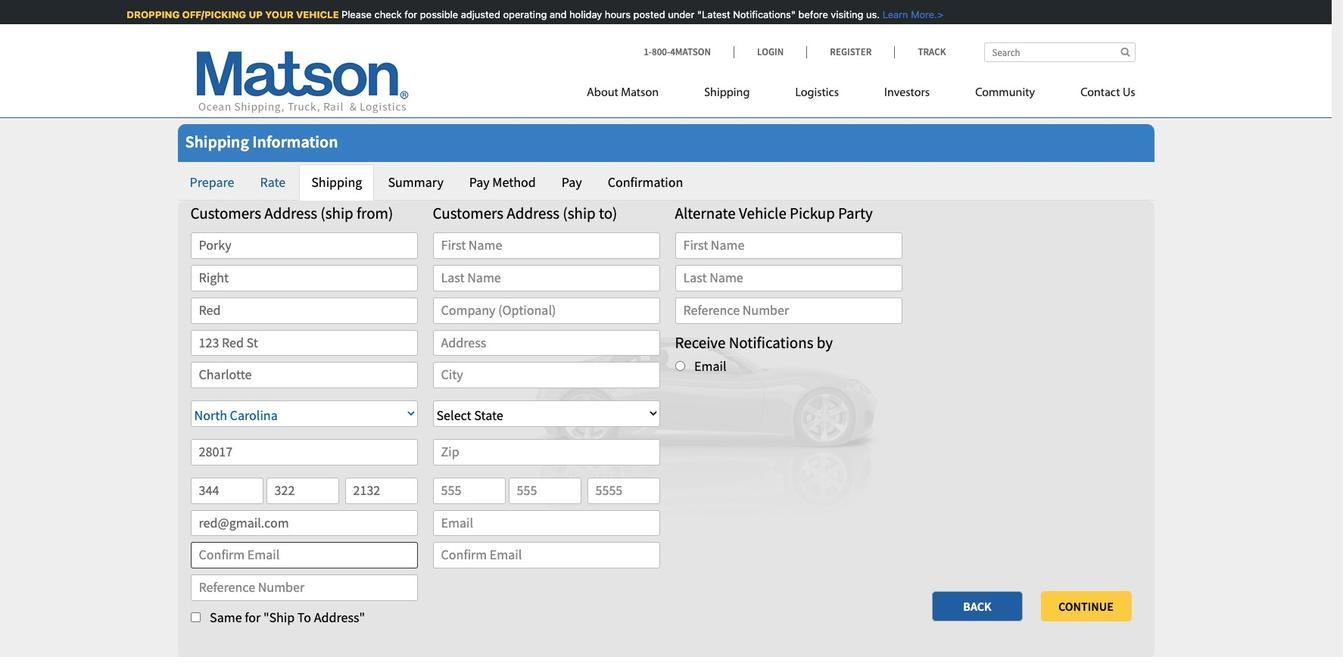 Task type: locate. For each thing, give the bounding box(es) containing it.
city text field down address text box
[[433, 362, 660, 389]]

shipping for leftmost shipping link
[[311, 173, 362, 191]]

last name text field up address text field
[[190, 265, 418, 291]]

3 555 text field from the left
[[508, 478, 581, 504]]

company (optional) text field up address text box
[[433, 297, 660, 324]]

1 horizontal spatial pay
[[562, 173, 582, 191]]

method
[[492, 173, 536, 191]]

0 horizontal spatial address
[[264, 203, 317, 223]]

pay up customers address (ship to)
[[562, 173, 582, 191]]

(ship
[[321, 203, 353, 223], [563, 203, 596, 223]]

2 last name text field from the left
[[433, 265, 660, 291]]

5555 text field for customers address (ship to)
[[587, 478, 660, 504]]

0 vertical spatial shipping link
[[682, 80, 773, 111]]

before
[[797, 8, 826, 20]]

city text field down address text field
[[190, 362, 418, 389]]

2 first name text field from the left
[[433, 233, 660, 259]]

1 5555 text field from the left
[[345, 478, 418, 504]]

address
[[264, 203, 317, 223], [507, 203, 560, 223]]

first name text field down the alternate vehicle pickup party
[[675, 233, 902, 259]]

Confirm Email text field
[[190, 542, 418, 569]]

1 horizontal spatial 555 text field
[[433, 478, 505, 504]]

2 555 text field from the left
[[433, 478, 505, 504]]

first name text field down customers address (ship to)
[[433, 233, 660, 259]]

receive notifications by
[[675, 332, 833, 353]]

0 horizontal spatial city text field
[[190, 362, 418, 389]]

555 text field
[[266, 478, 339, 504], [433, 478, 505, 504], [508, 478, 581, 504]]

1 horizontal spatial city text field
[[433, 362, 660, 389]]

for
[[403, 8, 415, 20], [245, 609, 261, 626]]

more.>
[[909, 8, 942, 20]]

City text field
[[190, 362, 418, 389], [433, 362, 660, 389]]

vehicle
[[294, 8, 337, 20]]

2 city text field from the left
[[433, 362, 660, 389]]

same
[[210, 609, 242, 626]]

2 pay from the left
[[562, 173, 582, 191]]

us.
[[864, 8, 878, 20]]

0 horizontal spatial for
[[245, 609, 261, 626]]

Email radio
[[675, 361, 685, 371]]

contact
[[1081, 87, 1120, 99]]

2 horizontal spatial last name text field
[[675, 265, 902, 291]]

0 vertical spatial reference number text field
[[675, 297, 902, 324]]

0 vertical spatial for
[[403, 8, 415, 20]]

1 vertical spatial shipping
[[185, 131, 249, 152]]

1 555 text field from the left
[[266, 478, 339, 504]]

1 last name text field from the left
[[190, 265, 418, 291]]

1 customers from the left
[[190, 203, 261, 223]]

holiday
[[568, 8, 600, 20]]

for left "ship
[[245, 609, 261, 626]]

2 customers from the left
[[433, 203, 504, 223]]

1 horizontal spatial last name text field
[[433, 265, 660, 291]]

address for from)
[[264, 203, 317, 223]]

2 5555 text field from the left
[[587, 478, 660, 504]]

3 last name text field from the left
[[675, 265, 902, 291]]

address"
[[314, 609, 365, 626]]

hours
[[603, 8, 629, 20]]

1 city text field from the left
[[190, 362, 418, 389]]

pay
[[469, 173, 490, 191], [562, 173, 582, 191]]

Email text field
[[190, 510, 418, 536]]

Last Name text field
[[190, 265, 418, 291], [433, 265, 660, 291], [675, 265, 902, 291]]

"latest
[[695, 8, 728, 20]]

5555 text field
[[345, 478, 418, 504], [587, 478, 660, 504]]

1 horizontal spatial company (optional) text field
[[433, 297, 660, 324]]

1 (ship from the left
[[321, 203, 353, 223]]

555 text field
[[190, 478, 263, 504]]

alternate vehicle pickup party
[[675, 203, 873, 223]]

investors link
[[862, 80, 953, 111]]

0 horizontal spatial (ship
[[321, 203, 353, 223]]

pay link
[[550, 164, 594, 200]]

0 horizontal spatial company (optional) text field
[[190, 297, 418, 324]]

0 horizontal spatial last name text field
[[190, 265, 418, 291]]

register
[[830, 45, 872, 58]]

customers down prepare link
[[190, 203, 261, 223]]

rate link
[[248, 164, 298, 200]]

summary
[[388, 173, 444, 191]]

1 vertical spatial for
[[245, 609, 261, 626]]

0 horizontal spatial first name text field
[[190, 233, 418, 259]]

shipping link down 4matson
[[682, 80, 773, 111]]

customers for customers address (ship to)
[[433, 203, 504, 223]]

shipping link up from)
[[299, 164, 374, 200]]

2 vertical spatial shipping
[[311, 173, 362, 191]]

2 (ship from the left
[[563, 203, 596, 223]]

operating
[[501, 8, 545, 20]]

0 horizontal spatial 5555 text field
[[345, 478, 418, 504]]

shipping down 4matson
[[704, 87, 750, 99]]

reference number text field up to
[[190, 575, 418, 601]]

back button
[[932, 591, 1023, 621]]

company (optional) text field for to)
[[433, 297, 660, 324]]

pay left method
[[469, 173, 490, 191]]

check
[[372, 8, 400, 20]]

None search field
[[984, 42, 1135, 62]]

1 horizontal spatial 5555 text field
[[587, 478, 660, 504]]

1 horizontal spatial address
[[507, 203, 560, 223]]

Reference Number text field
[[675, 297, 902, 324], [190, 575, 418, 601]]

1 first name text field from the left
[[190, 233, 418, 259]]

confirmation link
[[596, 164, 695, 200]]

information
[[252, 131, 338, 152]]

shipping up from)
[[311, 173, 362, 191]]

possible
[[418, 8, 456, 20]]

1 horizontal spatial customers
[[433, 203, 504, 223]]

logistics link
[[773, 80, 862, 111]]

1 vertical spatial shipping link
[[299, 164, 374, 200]]

shipping
[[704, 87, 750, 99], [185, 131, 249, 152], [311, 173, 362, 191]]

(ship for from)
[[321, 203, 353, 223]]

city text field for to)
[[433, 362, 660, 389]]

2 horizontal spatial 555 text field
[[508, 478, 581, 504]]

1 horizontal spatial (ship
[[563, 203, 596, 223]]

last name text field for from)
[[190, 265, 418, 291]]

learn
[[881, 8, 906, 20]]

off/picking
[[180, 8, 244, 20]]

2 horizontal spatial first name text field
[[675, 233, 902, 259]]

1 horizontal spatial first name text field
[[433, 233, 660, 259]]

1 horizontal spatial shipping link
[[682, 80, 773, 111]]

first name text field for from)
[[190, 233, 418, 259]]

2 address from the left
[[507, 203, 560, 223]]

shipping inside top menu navigation
[[704, 87, 750, 99]]

notifications
[[729, 332, 814, 353]]

0 vertical spatial shipping
[[704, 87, 750, 99]]

about matson
[[587, 87, 659, 99]]

1 vertical spatial reference number text field
[[190, 575, 418, 601]]

company (optional) text field for from)
[[190, 297, 418, 324]]

address down rate link
[[264, 203, 317, 223]]

0 horizontal spatial pay
[[469, 173, 490, 191]]

customers
[[190, 203, 261, 223], [433, 203, 504, 223]]

pay for pay         method
[[469, 173, 490, 191]]

company (optional) text field up address text field
[[190, 297, 418, 324]]

confirmation
[[608, 173, 683, 191]]

reference number text field up notifications
[[675, 297, 902, 324]]

0 horizontal spatial 555 text field
[[266, 478, 339, 504]]

top menu navigation
[[587, 80, 1135, 111]]

1 address from the left
[[264, 203, 317, 223]]

and
[[548, 8, 565, 20]]

from)
[[357, 203, 393, 223]]

please
[[340, 8, 370, 20]]

notifications"
[[731, 8, 794, 20]]

0 horizontal spatial reference number text field
[[190, 575, 418, 601]]

last name text field up address text box
[[433, 265, 660, 291]]

address down method
[[507, 203, 560, 223]]

blue matson logo with ocean, shipping, truck, rail and logistics written beneath it. image
[[196, 52, 408, 114]]

Company (Optional) text field
[[190, 297, 418, 324], [433, 297, 660, 324]]

matson
[[621, 87, 659, 99]]

1 horizontal spatial shipping
[[311, 173, 362, 191]]

None submit
[[1041, 591, 1132, 621]]

1 company (optional) text field from the left
[[190, 297, 418, 324]]

for right check
[[403, 8, 415, 20]]

(ship left from)
[[321, 203, 353, 223]]

1 pay from the left
[[469, 173, 490, 191]]

None checkbox
[[190, 613, 200, 622]]

0 horizontal spatial customers
[[190, 203, 261, 223]]

Search search field
[[984, 42, 1135, 62]]

pickup
[[790, 203, 835, 223]]

by
[[817, 332, 833, 353]]

shipping up "prepare"
[[185, 131, 249, 152]]

2 horizontal spatial shipping
[[704, 87, 750, 99]]

customers down pay         method link
[[433, 203, 504, 223]]

shipping link
[[682, 80, 773, 111], [299, 164, 374, 200]]

email
[[694, 358, 727, 375]]

0 horizontal spatial shipping
[[185, 131, 249, 152]]

1-800-4matson link
[[644, 45, 734, 58]]

vehicle
[[739, 203, 787, 223]]

logistics
[[795, 87, 839, 99]]

First Name text field
[[190, 233, 418, 259], [433, 233, 660, 259], [675, 233, 902, 259]]

prepare link
[[178, 164, 246, 200]]

receive
[[675, 332, 726, 353]]

us
[[1123, 87, 1135, 99]]

last name text field up notifications
[[675, 265, 902, 291]]

(ship left the to)
[[563, 203, 596, 223]]

first name text field down customers address (ship from) on the left top
[[190, 233, 418, 259]]

4matson
[[670, 45, 711, 58]]

2 company (optional) text field from the left
[[433, 297, 660, 324]]

up
[[247, 8, 261, 20]]

1 horizontal spatial for
[[403, 8, 415, 20]]



Task type: describe. For each thing, give the bounding box(es) containing it.
dropping
[[125, 8, 178, 20]]

party
[[838, 203, 873, 223]]

5555 text field for customers address (ship from)
[[345, 478, 418, 504]]

Email text field
[[433, 510, 660, 536]]

search image
[[1121, 47, 1130, 57]]

about
[[587, 87, 618, 99]]

1 horizontal spatial reference number text field
[[675, 297, 902, 324]]

about matson link
[[587, 80, 682, 111]]

last name text field for to)
[[433, 265, 660, 291]]

your
[[263, 8, 292, 20]]

back
[[963, 599, 991, 614]]

pay         method link
[[457, 164, 548, 200]]

contact us link
[[1058, 80, 1135, 111]]

Zip text field
[[190, 439, 418, 466]]

address for to)
[[507, 203, 560, 223]]

customers address (ship from)
[[190, 203, 393, 223]]

posted
[[632, 8, 663, 20]]

login link
[[734, 45, 807, 58]]

community
[[975, 87, 1035, 99]]

customers for customers address (ship from)
[[190, 203, 261, 223]]

(ship for to)
[[563, 203, 596, 223]]

Confirm Email text field
[[433, 542, 660, 569]]

learn more.> link
[[878, 8, 942, 20]]

under
[[666, 8, 693, 20]]

Zip text field
[[433, 439, 660, 466]]

contact us
[[1081, 87, 1135, 99]]

first name text field for to)
[[433, 233, 660, 259]]

pay         method
[[469, 173, 536, 191]]

1-800-4matson
[[644, 45, 711, 58]]

city text field for from)
[[190, 362, 418, 389]]

0 horizontal spatial shipping link
[[299, 164, 374, 200]]

login
[[757, 45, 784, 58]]

800-
[[652, 45, 670, 58]]

shipping information
[[185, 131, 338, 152]]

community link
[[953, 80, 1058, 111]]

Address text field
[[190, 330, 418, 356]]

3 first name text field from the left
[[675, 233, 902, 259]]

555 text field for customers address (ship from)
[[266, 478, 339, 504]]

to)
[[599, 203, 617, 223]]

Address text field
[[433, 330, 660, 356]]

customers address (ship to)
[[433, 203, 617, 223]]

pay for pay
[[562, 173, 582, 191]]

prepare
[[190, 173, 234, 191]]

alternate
[[675, 203, 736, 223]]

dropping off/picking up your vehicle please check for possible adjusted operating and holiday hours posted under "latest notifications" before visiting us. learn more.>
[[125, 8, 942, 20]]

shipping for shipping information
[[185, 131, 249, 152]]

visiting
[[829, 8, 862, 20]]

register link
[[807, 45, 895, 58]]

to
[[297, 609, 311, 626]]

adjusted
[[459, 8, 498, 20]]

555 text field for customers address (ship to)
[[508, 478, 581, 504]]

1-
[[644, 45, 652, 58]]

same for "ship to address"
[[210, 609, 365, 626]]

investors
[[884, 87, 930, 99]]

track
[[918, 45, 946, 58]]

rate
[[260, 173, 286, 191]]

summary link
[[376, 164, 456, 200]]

"ship
[[263, 609, 295, 626]]

track link
[[895, 45, 946, 58]]



Task type: vqa. For each thing, say whether or not it's contained in the screenshot.
guam,
no



